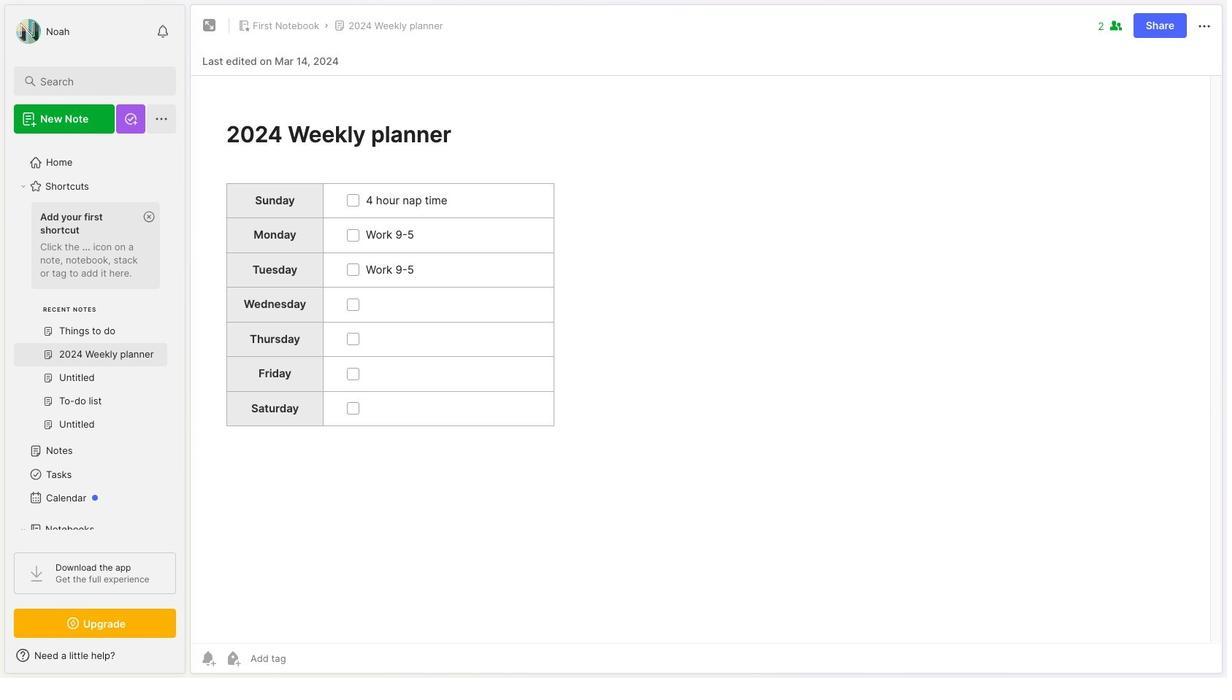 Task type: describe. For each thing, give the bounding box(es) containing it.
add tag image
[[224, 650, 242, 668]]

Account field
[[14, 17, 70, 46]]

note window element
[[190, 4, 1223, 678]]

Note Editor text field
[[191, 75, 1223, 644]]

Add tag field
[[249, 653, 360, 666]]

Search text field
[[40, 75, 163, 88]]

expand note image
[[201, 17, 219, 34]]

click to collapse image
[[185, 652, 195, 669]]

main element
[[0, 0, 190, 679]]

More actions field
[[1196, 16, 1214, 35]]

tree inside main element
[[5, 143, 185, 668]]



Task type: vqa. For each thing, say whether or not it's contained in the screenshot.
SEARCH FIELD
yes



Task type: locate. For each thing, give the bounding box(es) containing it.
none search field inside main element
[[40, 72, 163, 90]]

group inside main element
[[14, 198, 167, 446]]

add a reminder image
[[200, 650, 217, 668]]

expand notebooks image
[[19, 526, 28, 535]]

tree
[[5, 143, 185, 668]]

group
[[14, 198, 167, 446]]

more actions image
[[1196, 17, 1214, 35]]

WHAT'S NEW field
[[5, 645, 185, 668]]

None search field
[[40, 72, 163, 90]]



